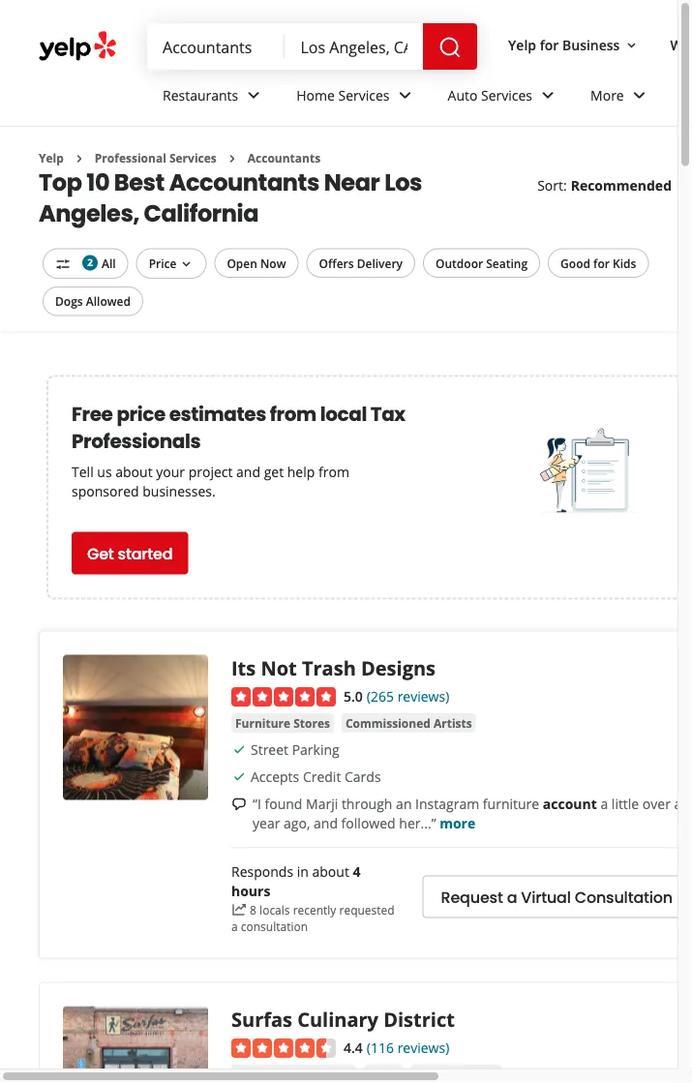 Task type: locate. For each thing, give the bounding box(es) containing it.
its not trash designs link
[[231, 655, 436, 681]]

16 chevron down v2 image inside yelp for business button
[[624, 38, 639, 53]]

yelp inside button
[[508, 35, 536, 54]]

artists
[[434, 715, 472, 731]]

yelp up auto services link
[[508, 35, 536, 54]]

for for yelp
[[540, 35, 559, 54]]

4.4
[[344, 1038, 363, 1056]]

1 horizontal spatial 16 chevron right v2 image
[[224, 151, 240, 166]]

requested
[[339, 902, 395, 918]]

services right home
[[338, 86, 390, 104]]

2 horizontal spatial 24 chevron down v2 image
[[536, 84, 560, 107]]

16 chevron right v2 image for professional services
[[71, 151, 87, 166]]

over
[[643, 794, 671, 813]]

us
[[97, 463, 112, 481]]

a down "16 trending v2" icon on the left of page
[[231, 918, 238, 934]]

and left get
[[236, 463, 260, 481]]

1 vertical spatial and
[[314, 814, 338, 832]]

tell
[[72, 463, 94, 481]]

cafes
[[367, 1066, 399, 1082]]

yelp for business button
[[501, 27, 647, 62]]

a little over a year ago, and followed her..."
[[253, 794, 682, 832]]

24 chevron down v2 image
[[242, 84, 265, 107], [394, 84, 417, 107], [536, 84, 560, 107]]

8
[[250, 902, 257, 918]]

0 horizontal spatial 16 chevron down v2 image
[[178, 256, 194, 272]]

1 24 chevron down v2 image from the left
[[242, 84, 265, 107]]

responds
[[231, 862, 293, 880]]

surfas culinary district
[[231, 1006, 455, 1033]]

16 chevron down v2 image
[[624, 38, 639, 53], [178, 256, 194, 272]]

0 horizontal spatial for
[[540, 35, 559, 54]]

ago,
[[284, 814, 310, 832]]

0 horizontal spatial 24 chevron down v2 image
[[242, 84, 265, 107]]

an
[[396, 794, 412, 813]]

1 horizontal spatial from
[[318, 463, 349, 481]]

for inside 'good for kids' button
[[593, 255, 610, 271]]

16 chevron down v2 image inside price 'popup button'
[[178, 256, 194, 272]]

1 reviews) from the top
[[397, 687, 449, 705]]

followed
[[341, 814, 396, 832]]

accountants up open
[[169, 166, 319, 198]]

2 horizontal spatial services
[[481, 86, 532, 104]]

8 locals recently requested a consultation
[[231, 902, 395, 934]]

0 vertical spatial about
[[115, 463, 153, 481]]

more link
[[575, 70, 667, 126]]

5.0
[[344, 687, 363, 705]]

reviews) for surfas culinary district
[[397, 1038, 449, 1056]]

specialty food link
[[410, 1065, 502, 1083]]

none field up restaurants
[[163, 36, 270, 57]]

yelp link
[[39, 150, 64, 166]]

"i found marji through an instagram furniture account
[[253, 794, 597, 813]]

from right help
[[318, 463, 349, 481]]

1 vertical spatial yelp
[[39, 150, 64, 166]]

and down the marji
[[314, 814, 338, 832]]

0 horizontal spatial and
[[236, 463, 260, 481]]

open
[[227, 255, 257, 271]]

home services link
[[281, 70, 432, 126]]

cafes button
[[363, 1065, 403, 1083]]

0 horizontal spatial 16 chevron right v2 image
[[71, 151, 87, 166]]

16 checkmark v2 image
[[231, 769, 247, 784]]

search image
[[439, 36, 462, 59]]

24 chevron down v2 image inside home services link
[[394, 84, 417, 107]]

16 chevron down v2 image for price
[[178, 256, 194, 272]]

(265
[[367, 687, 394, 705]]

from left local
[[270, 400, 316, 427]]

a left virtual
[[507, 886, 517, 908]]

parking
[[292, 740, 339, 758]]

0 vertical spatial from
[[270, 400, 316, 427]]

none field near
[[301, 36, 408, 57]]

your
[[156, 463, 185, 481]]

wri
[[670, 35, 692, 54]]

reviews) down district
[[397, 1038, 449, 1056]]

16 chevron right v2 image
[[71, 151, 87, 166], [224, 151, 240, 166]]

district
[[383, 1006, 455, 1033]]

24 chevron down v2 image inside auto services link
[[536, 84, 560, 107]]

16 chevron down v2 image right price
[[178, 256, 194, 272]]

24 chevron down v2 image left auto
[[394, 84, 417, 107]]

furniture stores button
[[231, 713, 334, 733]]

top 10 best accountants near los angeles, california
[[39, 166, 422, 229]]

1 vertical spatial for
[[593, 255, 610, 271]]

credit
[[303, 767, 341, 786]]

0 horizontal spatial none field
[[163, 36, 270, 57]]

about
[[115, 463, 153, 481], [312, 862, 349, 880]]

services
[[338, 86, 390, 104], [481, 86, 532, 104], [169, 150, 217, 166]]

dogs allowed
[[55, 293, 131, 309]]

home
[[296, 86, 335, 104]]

4
[[353, 862, 361, 880]]

and inside free price estimates from local tax professionals tell us about your project and get help from sponsored businesses.
[[236, 463, 260, 481]]

seating
[[486, 255, 528, 271]]

2
[[87, 256, 93, 269]]

business categories element
[[147, 70, 692, 126]]

project
[[188, 463, 233, 481]]

16 chevron right v2 image left "accountants" link
[[224, 151, 240, 166]]

0 vertical spatial yelp
[[508, 35, 536, 54]]

yelp left 10
[[39, 150, 64, 166]]

consultation
[[575, 886, 673, 908]]

recommended button
[[571, 176, 691, 194]]

services right auto
[[481, 86, 532, 104]]

1 vertical spatial reviews)
[[397, 1038, 449, 1056]]

16 checkmark v2 image
[[231, 742, 247, 757]]

0 vertical spatial reviews)
[[397, 687, 449, 705]]

1 horizontal spatial and
[[314, 814, 338, 832]]

1 horizontal spatial for
[[593, 255, 610, 271]]

los
[[384, 166, 422, 198]]

found
[[265, 794, 302, 813]]

surfas
[[231, 1006, 292, 1033]]

1 horizontal spatial 24 chevron down v2 image
[[394, 84, 417, 107]]

outdoor seating button
[[423, 248, 540, 278]]

1 horizontal spatial none field
[[301, 36, 408, 57]]

yelp for business
[[508, 35, 620, 54]]

None field
[[163, 36, 270, 57], [301, 36, 408, 57]]

0 horizontal spatial from
[[270, 400, 316, 427]]

price
[[149, 255, 177, 271]]

24 chevron down v2 image inside "restaurants" link
[[242, 84, 265, 107]]

started
[[118, 542, 173, 564]]

24 chevron down v2 image for restaurants
[[242, 84, 265, 107]]

local
[[320, 400, 367, 427]]

for for good
[[593, 255, 610, 271]]

24 chevron down v2 image right restaurants
[[242, 84, 265, 107]]

reviews) up the commissioned artists
[[397, 687, 449, 705]]

for inside yelp for business button
[[540, 35, 559, 54]]

california
[[144, 197, 259, 229]]

trash
[[302, 655, 356, 681]]

hours
[[231, 881, 270, 900]]

about right "us"
[[115, 463, 153, 481]]

1 16 chevron right v2 image from the left
[[71, 151, 87, 166]]

a
[[601, 794, 608, 813], [674, 794, 682, 813], [507, 886, 517, 908], [231, 918, 238, 934]]

services up california
[[169, 150, 217, 166]]

none field up home services
[[301, 36, 408, 57]]

0 horizontal spatial about
[[115, 463, 153, 481]]

2 reviews) from the top
[[397, 1038, 449, 1056]]

1 horizontal spatial about
[[312, 862, 349, 880]]

little
[[612, 794, 639, 813]]

0 vertical spatial and
[[236, 463, 260, 481]]

restaurants link
[[147, 70, 281, 126]]

open now
[[227, 255, 286, 271]]

1 vertical spatial from
[[318, 463, 349, 481]]

24 chevron down v2 image down yelp for business
[[536, 84, 560, 107]]

1 none field from the left
[[163, 36, 270, 57]]

near
[[324, 166, 380, 198]]

2 none field from the left
[[301, 36, 408, 57]]

for left kids
[[593, 255, 610, 271]]

yelp
[[508, 35, 536, 54], [39, 150, 64, 166]]

1 horizontal spatial yelp
[[508, 35, 536, 54]]

culinary
[[297, 1006, 378, 1033]]

accountants
[[248, 150, 321, 166], [169, 166, 319, 198]]

None search field
[[147, 23, 481, 70]]

10
[[86, 166, 110, 198]]

0 vertical spatial 16 chevron down v2 image
[[624, 38, 639, 53]]

about left 4 on the right bottom of the page
[[312, 862, 349, 880]]

a left little at the right of page
[[601, 794, 608, 813]]

for
[[540, 35, 559, 54], [593, 255, 610, 271]]

2 16 chevron right v2 image from the left
[[224, 151, 240, 166]]

0 vertical spatial for
[[540, 35, 559, 54]]

outdoor seating
[[436, 255, 528, 271]]

instagram
[[415, 794, 479, 813]]

3 24 chevron down v2 image from the left
[[536, 84, 560, 107]]

street parking
[[251, 740, 339, 758]]

16 speech v2 image
[[231, 796, 247, 812]]

restaurant supplies button
[[231, 1065, 356, 1083]]

for left business
[[540, 35, 559, 54]]

good for kids button
[[548, 248, 649, 278]]

2 24 chevron down v2 image from the left
[[394, 84, 417, 107]]

0 horizontal spatial services
[[169, 150, 217, 166]]

16 chevron down v2 image right business
[[624, 38, 639, 53]]

1 vertical spatial 16 chevron down v2 image
[[178, 256, 194, 272]]

24 chevron down v2 image
[[628, 84, 651, 107]]

not
[[261, 655, 297, 681]]

0 horizontal spatial yelp
[[39, 150, 64, 166]]

16 chevron right v2 image right 'yelp' link
[[71, 151, 87, 166]]

1 horizontal spatial 16 chevron down v2 image
[[624, 38, 639, 53]]

a right over
[[674, 794, 682, 813]]

a inside 'button'
[[507, 886, 517, 908]]

best
[[114, 166, 165, 198]]

24 chevron down v2 image for auto services
[[536, 84, 560, 107]]

from
[[270, 400, 316, 427], [318, 463, 349, 481]]

get started button
[[72, 532, 188, 574]]

1 horizontal spatial services
[[338, 86, 390, 104]]



Task type: describe. For each thing, give the bounding box(es) containing it.
and inside a little over a year ago, and followed her..."
[[314, 814, 338, 832]]

2 all
[[87, 255, 116, 271]]

services for professional services
[[169, 150, 217, 166]]

16 chevron down v2 image
[[676, 178, 691, 193]]

responds in about
[[231, 862, 353, 880]]

help
[[287, 463, 315, 481]]

more link
[[440, 814, 476, 832]]

Near text field
[[301, 36, 408, 57]]

24 chevron down v2 image for home services
[[394, 84, 417, 107]]

in
[[297, 862, 309, 880]]

year
[[253, 814, 280, 832]]

free
[[72, 400, 113, 427]]

auto services link
[[432, 70, 575, 126]]

4 hours
[[231, 862, 361, 900]]

get
[[87, 542, 114, 564]]

request
[[441, 886, 503, 908]]

professional
[[95, 150, 166, 166]]

furniture
[[483, 794, 539, 813]]

price
[[117, 400, 165, 427]]

filters group
[[39, 248, 653, 316]]

estimates
[[169, 400, 266, 427]]

free price estimates from local tax professionals tell us about your project and get help from sponsored businesses.
[[72, 400, 405, 500]]

yelp for yelp for business
[[508, 35, 536, 54]]

commissioned
[[346, 715, 431, 731]]

free price estimates from local tax professionals image
[[540, 422, 636, 519]]

outdoor
[[436, 255, 483, 271]]

tax
[[371, 400, 405, 427]]

request a virtual consultation
[[441, 886, 673, 908]]

more
[[591, 86, 624, 104]]

dogs allowed button
[[43, 286, 143, 316]]

sort:
[[537, 176, 567, 194]]

(116 reviews)
[[367, 1038, 449, 1056]]

(265 reviews) link
[[367, 685, 449, 705]]

16 filter v2 image
[[55, 256, 71, 272]]

restaurant supplies
[[235, 1066, 352, 1082]]

more
[[440, 814, 476, 832]]

accountants inside top 10 best accountants near los angeles, california
[[169, 166, 319, 198]]

commissioned artists
[[346, 715, 472, 731]]

5 star rating image
[[231, 687, 336, 707]]

a inside 8 locals recently requested a consultation
[[231, 918, 238, 934]]

furniture
[[235, 715, 291, 731]]

1 vertical spatial about
[[312, 862, 349, 880]]

commissioned artists link
[[342, 713, 476, 733]]

yelp for 'yelp' link
[[39, 150, 64, 166]]

its
[[231, 655, 256, 681]]

"i
[[253, 794, 261, 813]]

5.0 link
[[344, 685, 363, 705]]

cafes link
[[363, 1065, 403, 1083]]

services for home services
[[338, 86, 390, 104]]

angeles,
[[39, 197, 139, 229]]

through
[[342, 794, 392, 813]]

16 chevron right v2 image for accountants
[[224, 151, 240, 166]]

get started
[[87, 542, 173, 564]]

kids
[[613, 255, 636, 271]]

4.4 star rating image
[[231, 1039, 336, 1058]]

recommended
[[571, 176, 672, 194]]

her..."
[[399, 814, 436, 832]]

its not trash designs image
[[63, 655, 208, 800]]

about inside free price estimates from local tax professionals tell us about your project and get help from sponsored businesses.
[[115, 463, 153, 481]]

commissioned artists button
[[342, 713, 476, 733]]

furniture stores
[[235, 715, 330, 731]]

its not trash designs
[[231, 655, 436, 681]]

16 chevron down v2 image for yelp for business
[[624, 38, 639, 53]]

Find text field
[[163, 36, 270, 57]]

food
[[470, 1066, 498, 1082]]

specialty food
[[414, 1066, 498, 1082]]

open now button
[[214, 248, 299, 278]]

(116 reviews) link
[[367, 1036, 449, 1057]]

professional services
[[95, 150, 217, 166]]

allowed
[[86, 293, 131, 309]]

offers
[[319, 255, 354, 271]]

4.4 link
[[344, 1036, 363, 1057]]

services for auto services
[[481, 86, 532, 104]]

professional services link
[[95, 150, 217, 166]]

accountants down home
[[248, 150, 321, 166]]

good for kids
[[561, 255, 636, 271]]

request a virtual consultation button
[[423, 876, 691, 918]]

(265 reviews)
[[367, 687, 449, 705]]

all
[[102, 255, 116, 271]]

accepts credit cards
[[251, 767, 381, 786]]

none field find
[[163, 36, 270, 57]]

auto
[[448, 86, 478, 104]]

16 trending v2 image
[[231, 902, 247, 918]]

home services
[[296, 86, 390, 104]]

reviews) for its not trash designs
[[397, 687, 449, 705]]

specialty
[[414, 1066, 467, 1082]]

restaurants
[[163, 86, 238, 104]]

sponsored
[[72, 482, 139, 500]]

now
[[260, 255, 286, 271]]

street
[[251, 740, 288, 758]]

business
[[562, 35, 620, 54]]

offers delivery button
[[306, 248, 415, 278]]

locals
[[260, 902, 290, 918]]

get
[[264, 463, 284, 481]]



Task type: vqa. For each thing, say whether or not it's contained in the screenshot.
University
no



